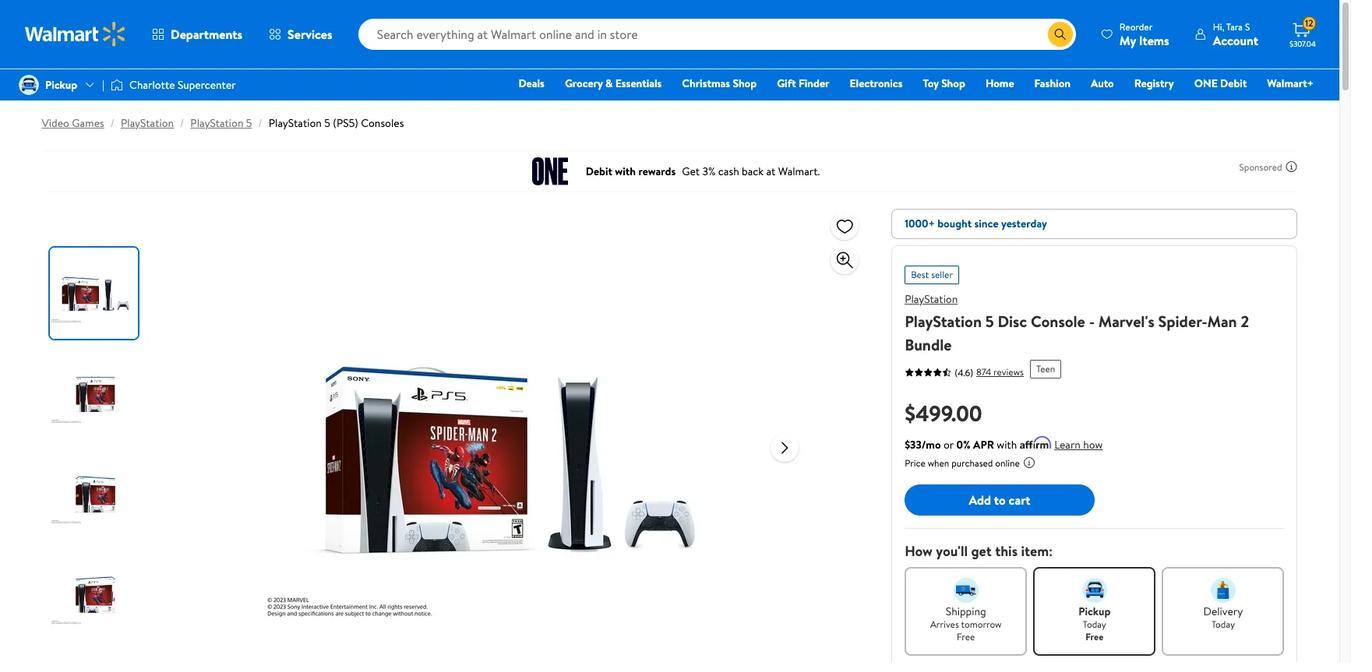 Task type: locate. For each thing, give the bounding box(es) containing it.
5 inside playstation playstation 5 disc console - marvel's spider-man 2 bundle
[[986, 311, 994, 332]]

you'll
[[936, 542, 968, 561]]

best seller
[[911, 268, 953, 281]]

2 horizontal spatial /
[[258, 115, 262, 131]]

supercenter
[[178, 77, 236, 93]]

playstation down supercenter
[[190, 115, 244, 131]]

0%
[[957, 437, 971, 453]]

this
[[995, 542, 1018, 561]]

today for pickup
[[1083, 618, 1107, 631]]

reorder
[[1120, 20, 1153, 33]]

debit
[[1221, 76, 1247, 91]]

add
[[969, 492, 991, 509]]

hi,
[[1213, 20, 1225, 33]]

add to favorites list, playstation 5 disc console - marvel's spider-man 2 bundle image
[[836, 216, 854, 236]]

ad disclaimer and feedback for skylinedisplayad image
[[1286, 161, 1298, 173]]

video games / playstation / playstation 5 / playstation 5 (ps5) consoles
[[42, 115, 404, 131]]

1 vertical spatial playstation link
[[905, 291, 958, 307]]

0 vertical spatial pickup
[[45, 77, 77, 93]]

shop right toy
[[942, 76, 966, 91]]

/ down charlotte supercenter on the left
[[180, 115, 184, 131]]

1 vertical spatial pickup
[[1079, 604, 1111, 620]]

today
[[1083, 618, 1107, 631], [1212, 618, 1235, 631]]

since
[[975, 216, 999, 231]]

1 free from the left
[[957, 631, 975, 644]]

one debit
[[1195, 76, 1247, 91]]

today down intent image for delivery
[[1212, 618, 1235, 631]]

3 / from the left
[[258, 115, 262, 131]]

shop inside 'christmas shop' link
[[733, 76, 757, 91]]

grocery & essentials link
[[558, 75, 669, 92]]

services
[[288, 26, 333, 43]]

5
[[246, 115, 252, 131], [324, 115, 330, 131], [986, 311, 994, 332]]

pickup today free
[[1079, 604, 1111, 644]]

free down shipping
[[957, 631, 975, 644]]

shop
[[733, 76, 757, 91], [942, 76, 966, 91]]

price when purchased online
[[905, 457, 1020, 470]]

pickup for pickup today free
[[1079, 604, 1111, 620]]

tara
[[1227, 20, 1243, 33]]

/ right playstation 5 link
[[258, 115, 262, 131]]

deals
[[519, 76, 545, 91]]

1 horizontal spatial today
[[1212, 618, 1235, 631]]

walmart image
[[25, 22, 126, 47]]

learn
[[1055, 437, 1081, 453]]

charlotte
[[129, 77, 175, 93]]

shop right the christmas
[[733, 76, 757, 91]]

or
[[944, 437, 954, 453]]

legal information image
[[1023, 457, 1036, 469]]

fashion
[[1035, 76, 1071, 91]]

gift
[[777, 76, 796, 91]]

items
[[1139, 32, 1170, 49]]

/ right "games"
[[110, 115, 115, 131]]

playstation 5 (ps5) consoles link
[[269, 115, 404, 131]]

1 shop from the left
[[733, 76, 757, 91]]

0 horizontal spatial today
[[1083, 618, 1107, 631]]

essentials
[[616, 76, 662, 91]]

christmas
[[682, 76, 730, 91]]

toy
[[923, 76, 939, 91]]

playstation 5 link
[[190, 115, 252, 131]]

/
[[110, 115, 115, 131], [180, 115, 184, 131], [258, 115, 262, 131]]

 image
[[111, 77, 123, 93]]

pickup down intent image for pickup
[[1079, 604, 1111, 620]]

|
[[102, 77, 104, 93]]

today inside pickup today free
[[1083, 618, 1107, 631]]

12
[[1305, 17, 1314, 30]]

0 horizontal spatial /
[[110, 115, 115, 131]]

walmart+
[[1268, 76, 1314, 91]]

874 reviews link
[[973, 366, 1024, 379]]

playstation left (ps5)
[[269, 115, 322, 131]]

arrives
[[930, 618, 959, 631]]

0 horizontal spatial shop
[[733, 76, 757, 91]]

1000+ bought since yesterday
[[905, 216, 1047, 231]]

to
[[994, 492, 1006, 509]]

price
[[905, 457, 926, 470]]

(ps5)
[[333, 115, 358, 131]]

1 horizontal spatial free
[[1086, 631, 1104, 644]]

$33/mo or 0% apr with
[[905, 437, 1017, 453]]

playstation link down charlotte
[[121, 115, 174, 131]]

2 today from the left
[[1212, 618, 1235, 631]]

search icon image
[[1054, 28, 1067, 41]]

$499.00
[[905, 398, 983, 429]]

how
[[1083, 437, 1103, 453]]

0 horizontal spatial free
[[957, 631, 975, 644]]

1 horizontal spatial pickup
[[1079, 604, 1111, 620]]

1 horizontal spatial playstation link
[[905, 291, 958, 307]]

games
[[72, 115, 104, 131]]

online
[[995, 457, 1020, 470]]

free
[[957, 631, 975, 644], [1086, 631, 1104, 644]]

2 shop from the left
[[942, 76, 966, 91]]

teen
[[1037, 362, 1056, 376]]

$33/mo
[[905, 437, 941, 453]]

charlotte supercenter
[[129, 77, 236, 93]]

1 horizontal spatial shop
[[942, 76, 966, 91]]

delivery today
[[1204, 604, 1243, 631]]

playstation link
[[121, 115, 174, 131], [905, 291, 958, 307]]

learn how button
[[1055, 437, 1103, 454]]

today down intent image for pickup
[[1083, 618, 1107, 631]]

today inside delivery today
[[1212, 618, 1235, 631]]

0 horizontal spatial pickup
[[45, 77, 77, 93]]

1000+
[[905, 216, 935, 231]]

-
[[1089, 311, 1095, 332]]

get
[[971, 542, 992, 561]]

 image
[[19, 75, 39, 95]]

free down intent image for pickup
[[1086, 631, 1104, 644]]

pickup up video
[[45, 77, 77, 93]]

0 vertical spatial playstation link
[[121, 115, 174, 131]]

shop inside toy shop link
[[942, 76, 966, 91]]

video games link
[[42, 115, 104, 131]]

playstation down charlotte
[[121, 115, 174, 131]]

reviews
[[994, 366, 1024, 379]]

playstation 5 disc console - marvel's spider-man 2 bundle - image 3 of 6 image
[[49, 449, 141, 540]]

add to cart button
[[905, 485, 1095, 516]]

hi, tara s account
[[1213, 20, 1259, 49]]

man
[[1208, 311, 1237, 332]]

grocery
[[565, 76, 603, 91]]

seller
[[931, 268, 953, 281]]

disc
[[998, 311, 1027, 332]]

gift finder
[[777, 76, 830, 91]]

2 free from the left
[[1086, 631, 1104, 644]]

playstation link down the best seller
[[905, 291, 958, 307]]

2 horizontal spatial 5
[[986, 311, 994, 332]]

1 today from the left
[[1083, 618, 1107, 631]]

shipping
[[946, 604, 986, 620]]

services button
[[256, 16, 346, 53]]

2 / from the left
[[180, 115, 184, 131]]

pickup
[[45, 77, 77, 93], [1079, 604, 1111, 620]]

with
[[997, 437, 1017, 453]]

1 horizontal spatial /
[[180, 115, 184, 131]]



Task type: describe. For each thing, give the bounding box(es) containing it.
electronics link
[[843, 75, 910, 92]]

departments
[[171, 26, 242, 43]]

console
[[1031, 311, 1086, 332]]

when
[[928, 457, 950, 470]]

spider-
[[1159, 311, 1208, 332]]

shop for toy shop
[[942, 76, 966, 91]]

&
[[606, 76, 613, 91]]

christmas shop link
[[675, 75, 764, 92]]

Walmart Site-Wide search field
[[358, 19, 1076, 50]]

0 horizontal spatial playstation link
[[121, 115, 174, 131]]

bundle
[[905, 334, 952, 355]]

gift finder link
[[770, 75, 837, 92]]

how you'll get this item:
[[905, 542, 1053, 561]]

how
[[905, 542, 933, 561]]

electronics
[[850, 76, 903, 91]]

add to cart
[[969, 492, 1031, 509]]

intent image for delivery image
[[1211, 578, 1236, 603]]

$307.04
[[1290, 38, 1316, 49]]

one
[[1195, 76, 1218, 91]]

playstation up bundle
[[905, 311, 982, 332]]

(4.6)
[[955, 366, 973, 379]]

walmart+ link
[[1261, 75, 1321, 92]]

item:
[[1021, 542, 1053, 561]]

my
[[1120, 32, 1136, 49]]

registry link
[[1128, 75, 1181, 92]]

consoles
[[361, 115, 404, 131]]

cart
[[1009, 492, 1031, 509]]

next media item image
[[776, 438, 794, 457]]

free inside the shipping arrives tomorrow free
[[957, 631, 975, 644]]

finder
[[799, 76, 830, 91]]

one debit link
[[1188, 75, 1254, 92]]

(4.6) 874 reviews
[[955, 366, 1024, 379]]

0 horizontal spatial 5
[[246, 115, 252, 131]]

purchased
[[952, 457, 993, 470]]

deals link
[[512, 75, 552, 92]]

yesterday
[[1001, 216, 1047, 231]]

s
[[1245, 20, 1250, 33]]

apr
[[974, 437, 994, 453]]

1 / from the left
[[110, 115, 115, 131]]

2
[[1241, 311, 1249, 332]]

reorder my items
[[1120, 20, 1170, 49]]

playstation playstation 5 disc console - marvel's spider-man 2 bundle
[[905, 291, 1249, 355]]

1 horizontal spatial 5
[[324, 115, 330, 131]]

tomorrow
[[961, 618, 1002, 631]]

auto link
[[1084, 75, 1121, 92]]

zoom image modal image
[[836, 251, 854, 270]]

playstation down the best seller
[[905, 291, 958, 307]]

affirm image
[[1020, 436, 1052, 449]]

fashion link
[[1028, 75, 1078, 92]]

intent image for shipping image
[[954, 578, 979, 603]]

874
[[977, 366, 992, 379]]

video
[[42, 115, 69, 131]]

today for delivery
[[1212, 618, 1235, 631]]

shop for christmas shop
[[733, 76, 757, 91]]

home
[[986, 76, 1014, 91]]

best
[[911, 268, 929, 281]]

playstation 5 disc console - marvel's spider-man 2 bundle - image 1 of 6 image
[[49, 248, 141, 339]]

sponsored
[[1240, 160, 1282, 173]]

playstation 5 disc console - marvel's spider-man 2 bundle - image 2 of 6 image
[[49, 348, 141, 440]]

learn how
[[1055, 437, 1103, 453]]

free inside pickup today free
[[1086, 631, 1104, 644]]

pickup for pickup
[[45, 77, 77, 93]]

grocery & essentials
[[565, 76, 662, 91]]

christmas shop
[[682, 76, 757, 91]]

toy shop
[[923, 76, 966, 91]]

marvel's
[[1099, 311, 1155, 332]]

playstation 5 disc console - marvel's spider-man 2 bundle - image 4 of 6 image
[[49, 549, 141, 641]]

intent image for pickup image
[[1082, 578, 1107, 603]]

delivery
[[1204, 604, 1243, 620]]

Search search field
[[358, 19, 1076, 50]]

departments button
[[139, 16, 256, 53]]

playstation 5 disc console - marvel's spider-man 2 bundle image
[[260, 209, 759, 662]]

home link
[[979, 75, 1021, 92]]

registry
[[1135, 76, 1174, 91]]

account
[[1213, 32, 1259, 49]]



Task type: vqa. For each thing, say whether or not it's contained in the screenshot.
Gift
yes



